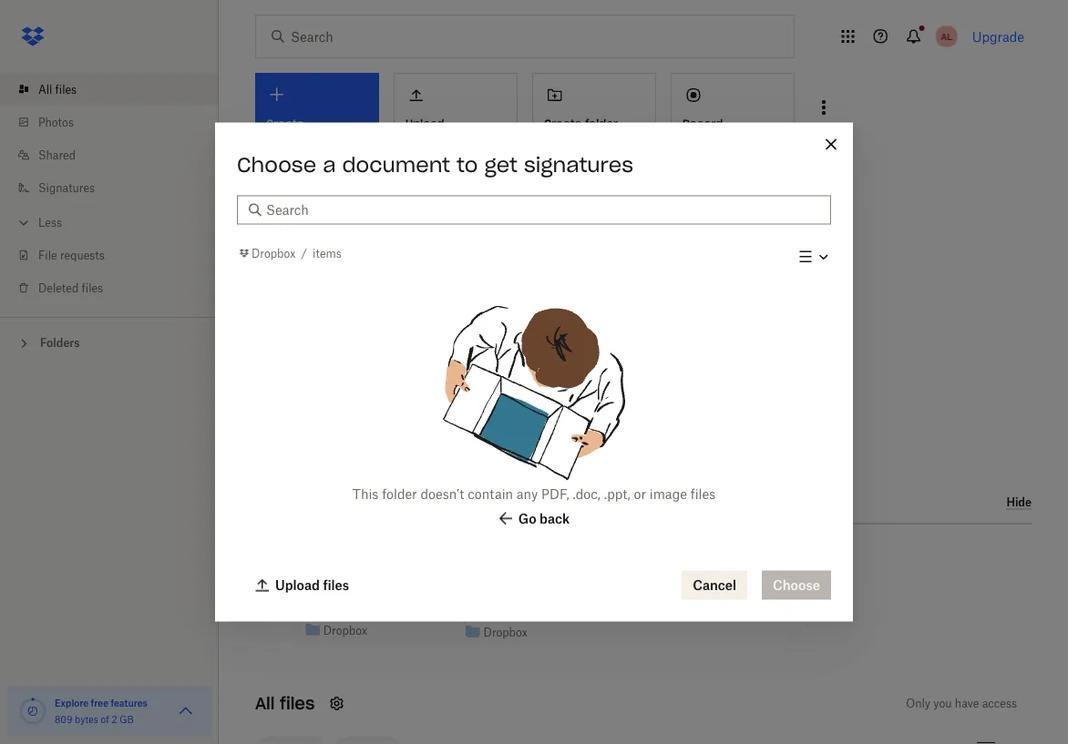 Task type: describe. For each thing, give the bounding box(es) containing it.
signatures
[[38, 181, 95, 195]]

all files list item
[[0, 73, 219, 106]]

view
[[792, 369, 816, 383]]

record button
[[671, 73, 795, 142]]

deleted files
[[38, 281, 103, 295]]

choose a document to get signatures dialog
[[215, 123, 853, 622]]

deleted
[[38, 281, 79, 295]]

upgrade
[[973, 29, 1025, 44]]

2 horizontal spatial dropbox link
[[484, 624, 528, 642]]

access
[[983, 698, 1018, 711]]

files inside install on desktop to work on files offline and stay synced.
[[426, 369, 448, 383]]

suggested
[[255, 492, 335, 511]]

have
[[955, 698, 980, 711]]

folder for this
[[382, 487, 417, 503]]

explore
[[55, 698, 89, 709]]

document
[[342, 152, 450, 177]]

809
[[55, 714, 72, 726]]

go back button
[[473, 505, 596, 534]]

get started with dropbox
[[255, 167, 409, 183]]

control
[[717, 369, 753, 383]]

go back
[[519, 512, 570, 527]]

bytes
[[75, 714, 98, 726]]

all files link
[[15, 73, 219, 106]]

to for desktop
[[368, 369, 379, 383]]

install on desktop to work on files offline and stay synced.
[[274, 369, 506, 401]]

folders button
[[0, 329, 219, 356]]

file
[[38, 248, 57, 262]]

quota usage element
[[18, 698, 47, 727]]

resume.pdf
[[462, 605, 530, 621]]

dropbox link inside the choose a document to get signatures dialog
[[237, 244, 296, 263]]

record
[[683, 117, 723, 131]]

edit
[[756, 369, 776, 383]]

of
[[101, 714, 109, 726]]

upload files button
[[244, 571, 360, 600]]

.ppt,
[[604, 487, 631, 503]]

deleted files link
[[15, 272, 219, 305]]

share files with anyone and control edit or view access.
[[571, 369, 816, 401]]

/ items
[[301, 247, 342, 260]]

2 on from the left
[[410, 369, 423, 383]]

access.
[[571, 388, 608, 401]]

started
[[281, 167, 324, 183]]

install
[[274, 369, 306, 383]]

choose
[[237, 152, 317, 177]]

upload files
[[275, 578, 349, 594]]

doesn't
[[421, 487, 464, 503]]

go
[[519, 512, 537, 527]]

file requests
[[38, 248, 105, 262]]

create folder button
[[532, 73, 656, 142]]

file requests link
[[15, 239, 219, 272]]

get
[[255, 167, 278, 183]]

files inside deleted files link
[[82, 281, 103, 295]]

share
[[571, 369, 601, 383]]

dropbox down 'resume.pdf' link
[[484, 626, 528, 640]]

synced.
[[298, 388, 337, 401]]

create folder
[[544, 117, 618, 131]]

less
[[38, 216, 62, 229]]

files inside all files link
[[55, 83, 77, 96]]

suggested from your activity
[[255, 492, 476, 511]]

1 horizontal spatial dropbox link
[[323, 622, 367, 640]]

shared link
[[15, 139, 219, 171]]

.doc,
[[573, 487, 601, 503]]



Task type: vqa. For each thing, say whether or not it's contained in the screenshot.
edit
yes



Task type: locate. For each thing, give the bounding box(es) containing it.
0 horizontal spatial or
[[634, 487, 646, 503]]

folder
[[585, 117, 618, 131], [382, 487, 417, 503]]

get
[[485, 152, 518, 177]]

anyone
[[655, 369, 692, 383]]

signatures
[[524, 152, 634, 177]]

dropbox down the upload files
[[323, 624, 367, 638]]

1 vertical spatial all files
[[255, 694, 315, 715]]

folder for create
[[585, 117, 618, 131]]

stay
[[274, 388, 295, 401]]

pdf,
[[542, 487, 570, 503]]

/resume.pdf image
[[469, 532, 522, 600]]

dropbox link down the upload files
[[323, 622, 367, 640]]

with left "anyone"
[[629, 369, 652, 383]]

folder inside the choose a document to get signatures dialog
[[382, 487, 417, 503]]

and right 'offline'
[[486, 369, 506, 383]]

to inside dialog
[[457, 152, 478, 177]]

or
[[779, 369, 790, 383], [634, 487, 646, 503]]

0 vertical spatial folder
[[585, 117, 618, 131]]

with
[[328, 167, 354, 183], [629, 369, 652, 383]]

dropbox right a
[[358, 167, 409, 183]]

dropbox link down 'resume.pdf' link
[[484, 624, 528, 642]]

1 horizontal spatial folder
[[585, 117, 618, 131]]

with right started
[[328, 167, 354, 183]]

upload
[[275, 578, 320, 594]]

to for document
[[457, 152, 478, 177]]

and inside share files with anyone and control edit or view access.
[[695, 369, 714, 383]]

photos link
[[15, 106, 219, 139]]

dropbox link left / on the left of page
[[237, 244, 296, 263]]

requests
[[60, 248, 105, 262]]

files inside share files with anyone and control edit or view access.
[[604, 369, 626, 383]]

you
[[934, 698, 952, 711]]

or inside the choose a document to get signatures dialog
[[634, 487, 646, 503]]

to left "work"
[[368, 369, 379, 383]]

files
[[55, 83, 77, 96], [82, 281, 103, 295], [426, 369, 448, 383], [604, 369, 626, 383], [691, 487, 716, 503], [323, 578, 349, 594], [280, 694, 315, 715]]

this folder doesn't contain any pdf, .doc, .ppt, or image files
[[353, 487, 716, 503]]

folder right create
[[585, 117, 618, 131]]

1 horizontal spatial and
[[695, 369, 714, 383]]

to inside install on desktop to work on files offline and stay synced.
[[368, 369, 379, 383]]

1 vertical spatial or
[[634, 487, 646, 503]]

all files
[[38, 83, 77, 96], [255, 694, 315, 715]]

1 vertical spatial with
[[629, 369, 652, 383]]

and left control
[[695, 369, 714, 383]]

0 vertical spatial all files
[[38, 83, 77, 96]]

shared
[[38, 148, 76, 162]]

activity
[[420, 492, 476, 511]]

only
[[907, 698, 931, 711]]

0 vertical spatial with
[[328, 167, 354, 183]]

explore free features 809 bytes of 2 gb
[[55, 698, 148, 726]]

2
[[112, 714, 117, 726]]

work
[[382, 369, 407, 383]]

0 horizontal spatial dropbox link
[[237, 244, 296, 263]]

0 vertical spatial or
[[779, 369, 790, 383]]

cancel button
[[682, 571, 748, 600]]

0 horizontal spatial folder
[[382, 487, 417, 503]]

less image
[[15, 214, 33, 232]]

folder right this
[[382, 487, 417, 503]]

1 horizontal spatial all files
[[255, 694, 315, 715]]

list containing all files
[[0, 62, 219, 317]]

on right "work"
[[410, 369, 423, 383]]

from
[[340, 492, 376, 511]]

0 horizontal spatial all files
[[38, 83, 77, 96]]

1 horizontal spatial on
[[410, 369, 423, 383]]

folder inside button
[[585, 117, 618, 131]]

features
[[111, 698, 148, 709]]

with for files
[[629, 369, 652, 383]]

gb
[[120, 714, 134, 726]]

free
[[91, 698, 108, 709]]

with for started
[[328, 167, 354, 183]]

0 horizontal spatial on
[[308, 369, 321, 383]]

dropbox
[[358, 167, 409, 183], [252, 247, 296, 260], [323, 624, 367, 638], [484, 626, 528, 640]]

desktop
[[324, 369, 366, 383]]

create
[[544, 117, 582, 131]]

folders
[[40, 336, 80, 350]]

dropbox inside the choose a document to get signatures dialog
[[252, 247, 296, 260]]

photos
[[38, 115, 74, 129]]

all files inside list item
[[38, 83, 77, 96]]

on up synced.
[[308, 369, 321, 383]]

items
[[313, 247, 342, 260]]

1 on from the left
[[308, 369, 321, 383]]

0 horizontal spatial and
[[486, 369, 506, 383]]

files inside upload files button
[[323, 578, 349, 594]]

2 and from the left
[[695, 369, 714, 383]]

resume.pdf link
[[462, 603, 530, 623]]

list
[[0, 62, 219, 317]]

to left get
[[457, 152, 478, 177]]

0 vertical spatial to
[[457, 152, 478, 177]]

your
[[381, 492, 415, 511]]

1 vertical spatial to
[[368, 369, 379, 383]]

to
[[457, 152, 478, 177], [368, 369, 379, 383]]

0 horizontal spatial to
[[368, 369, 379, 383]]

dropbox link
[[237, 244, 296, 263], [323, 622, 367, 640], [484, 624, 528, 642]]

/
[[301, 247, 307, 260]]

Search text field
[[266, 200, 821, 220]]

or right the edit at the right of the page
[[779, 369, 790, 383]]

all inside list item
[[38, 83, 52, 96]]

1 horizontal spatial with
[[629, 369, 652, 383]]

dropbox image
[[15, 18, 51, 55]]

signatures link
[[15, 171, 219, 204]]

a
[[323, 152, 336, 177]]

0 horizontal spatial with
[[328, 167, 354, 183]]

0 horizontal spatial all
[[38, 83, 52, 96]]

contain
[[468, 487, 513, 503]]

only you have access
[[907, 698, 1018, 711]]

or right .ppt,
[[634, 487, 646, 503]]

1 and from the left
[[486, 369, 506, 383]]

or inside share files with anyone and control edit or view access.
[[779, 369, 790, 383]]

items link
[[313, 244, 342, 263]]

and
[[486, 369, 506, 383], [695, 369, 714, 383]]

0 vertical spatial all
[[38, 83, 52, 96]]

cancel
[[693, 578, 737, 594]]

1 horizontal spatial to
[[457, 152, 478, 177]]

choose a document to get signatures
[[237, 152, 634, 177]]

with inside share files with anyone and control edit or view access.
[[629, 369, 652, 383]]

on
[[308, 369, 321, 383], [410, 369, 423, 383]]

back
[[540, 512, 570, 527]]

image
[[650, 487, 687, 503]]

1 vertical spatial folder
[[382, 487, 417, 503]]

all
[[38, 83, 52, 96], [255, 694, 275, 715]]

this
[[353, 487, 379, 503]]

any
[[517, 487, 538, 503]]

and inside install on desktop to work on files offline and stay synced.
[[486, 369, 506, 383]]

offline
[[451, 369, 483, 383]]

1 horizontal spatial or
[[779, 369, 790, 383]]

upgrade link
[[973, 29, 1025, 44]]

1 vertical spatial all
[[255, 694, 275, 715]]

dropbox left / on the left of page
[[252, 247, 296, 260]]

1 horizontal spatial all
[[255, 694, 275, 715]]



